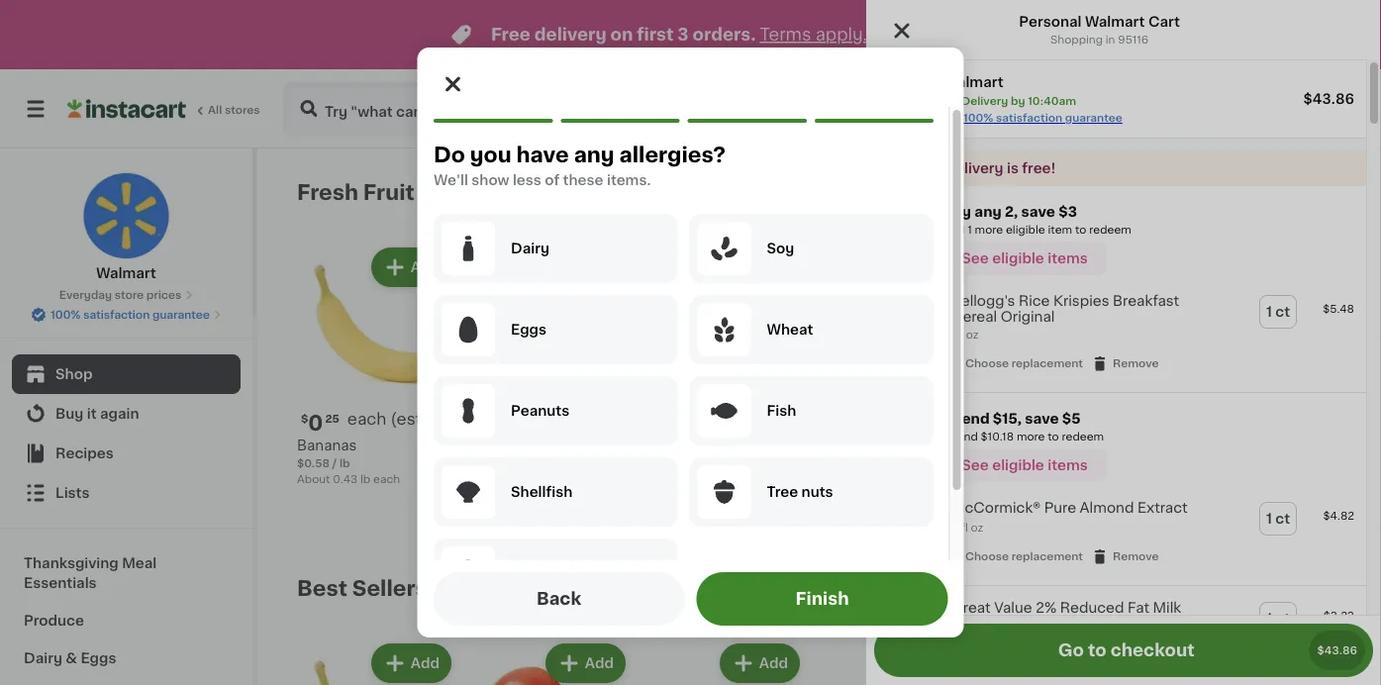 Task type: vqa. For each thing, say whether or not it's contained in the screenshot.
first all from the bottom
yes



Task type: describe. For each thing, give the bounding box(es) containing it.
instacart logo image
[[67, 97, 186, 121]]

all for best sellers
[[1136, 581, 1153, 595]]

satisfaction inside "100% satisfaction guarantee" link
[[996, 112, 1063, 123]]

item carousel region containing fresh fruit
[[297, 172, 1327, 553]]

8
[[820, 498, 827, 509]]

0 vertical spatial 100% satisfaction guarantee
[[964, 112, 1123, 123]]

back
[[537, 591, 581, 608]]

original
[[1001, 310, 1055, 324]]

recipes link
[[12, 434, 241, 473]]

orders.
[[693, 26, 756, 43]]

shopping
[[1051, 34, 1103, 45]]

2 spend from the top
[[943, 431, 978, 442]]

many inside product group
[[666, 498, 697, 509]]

finish button
[[697, 572, 948, 626]]

$4.82
[[1323, 511, 1355, 522]]

4 97
[[657, 412, 688, 433]]

$15,
[[993, 412, 1022, 426]]

package
[[1252, 494, 1299, 505]]

strawberries
[[994, 439, 1082, 453]]

0.43
[[333, 474, 358, 485]]

1 down package
[[1267, 512, 1272, 526]]

mccormick® pure almond extract 2 fl oz
[[952, 501, 1188, 533]]

meal
[[122, 557, 157, 570]]

choose replacement for kellogg's
[[966, 358, 1083, 369]]

(40+)
[[1156, 185, 1194, 199]]

1 left $5.48
[[1267, 305, 1272, 319]]

free
[[491, 26, 531, 43]]

nuts
[[801, 485, 833, 499]]

$ for 0
[[301, 413, 308, 424]]

1 vertical spatial about
[[1169, 494, 1202, 505]]

dairy for dairy & eggs
[[24, 652, 62, 666]]

eggs inside add your shopping preferences element
[[511, 323, 546, 337]]

1 vertical spatial /
[[1245, 494, 1249, 505]]

terms
[[760, 26, 812, 43]]

it
[[87, 407, 97, 421]]

2%
[[1036, 601, 1057, 615]]

delivery inside "button"
[[651, 102, 710, 116]]

1 horizontal spatial first
[[914, 161, 943, 175]]

95116
[[1118, 34, 1149, 45]]

see for buy
[[962, 252, 989, 265]]

1 ct for breakfast
[[1267, 305, 1291, 319]]

0 vertical spatial lb
[[340, 458, 350, 469]]

oz inside pom wonderful ready-to-eat pomegranate arils 8 oz
[[830, 498, 843, 509]]

item carousel region containing best sellers
[[297, 568, 1327, 685]]

product group for buy any 2, save $3
[[867, 279, 1367, 384]]

great value 2% reduced fat milk image
[[878, 598, 920, 640]]

0 vertical spatial each
[[347, 411, 387, 427]]

1 spend from the top
[[943, 412, 990, 426]]

go to checkout
[[1059, 642, 1195, 659]]

items for almond
[[1048, 459, 1088, 473]]

1 inside buy any 2, save $3 add 1 more eligible item to redeem
[[968, 224, 972, 235]]

shop
[[55, 367, 93, 381]]

remove button for breakfast
[[1091, 355, 1159, 373]]

we'll
[[433, 173, 468, 187]]

/ inside bananas $0.58 / lb about 0.43 lb each
[[332, 458, 337, 469]]

fresh
[[297, 182, 358, 203]]

hass
[[471, 439, 506, 453]]

1 horizontal spatial delivery
[[962, 96, 1008, 106]]

save inside buy any 2, save $3 add 1 more eligible item to redeem
[[1022, 205, 1056, 219]]

2 inside mccormick® pure almond extract 2 fl oz
[[952, 523, 958, 533]]

in down hass large avocado 1 ct
[[525, 478, 535, 489]]

1 horizontal spatial 10:40am
[[1172, 102, 1238, 116]]

james
[[1019, 102, 1070, 116]]

any inside do you have any allergies? we'll show less of these items.
[[574, 144, 614, 165]]

wonderful
[[858, 439, 931, 453]]

0 vertical spatial $43.86
[[1304, 92, 1355, 106]]

16
[[994, 458, 1006, 469]]

view all (40+)
[[1099, 185, 1194, 199]]

store
[[115, 290, 144, 301]]

add inside buy any 2, save $3 add 1 more eligible item to redeem
[[943, 224, 965, 235]]

east
[[938, 102, 972, 116]]

2 horizontal spatial many
[[1188, 513, 1220, 524]]

back button
[[433, 572, 685, 626]]

2 horizontal spatial delivery
[[1081, 102, 1145, 116]]

delivery by 10:40am link
[[1049, 97, 1238, 121]]

choose for original
[[966, 358, 1009, 369]]

have
[[516, 144, 569, 165]]

in down clementines
[[700, 498, 710, 509]]

essentials
[[24, 576, 97, 590]]

halos
[[646, 439, 685, 453]]

best sellers
[[297, 578, 428, 599]]

mccormick® pure almond extract image
[[878, 498, 920, 540]]

11 button
[[1262, 85, 1343, 133]]

more inside the spend $15, save $5 spend $10.18 more to redeem
[[1017, 431, 1045, 442]]

fresh fruit
[[297, 182, 415, 203]]

1 inside hass large avocado 1 ct
[[471, 458, 476, 469]]

1 ct button for breakfast
[[1261, 296, 1296, 328]]

terms apply. link
[[760, 26, 868, 43]]

produce
[[24, 614, 84, 628]]

delivery button
[[633, 89, 728, 129]]

view for best sellers
[[1099, 581, 1133, 595]]

1237 east saint james street
[[901, 102, 1121, 116]]

rice
[[1019, 294, 1050, 308]]

walmart logo image
[[83, 172, 170, 259]]

2 0 from the left
[[483, 412, 498, 433]]

choose for fl
[[966, 551, 1009, 562]]

1 horizontal spatial delivery by 10:40am
[[1081, 102, 1238, 116]]

see eligible items for mccormick®
[[962, 459, 1088, 473]]

thanksgiving
[[24, 557, 119, 570]]

value
[[995, 601, 1033, 615]]

pomegranate
[[820, 478, 914, 492]]

california
[[689, 439, 755, 453]]

each (est.)
[[347, 411, 433, 427]]

view all (30+)
[[1099, 581, 1194, 595]]

18
[[952, 329, 964, 340]]

1 ct for extract
[[1267, 512, 1291, 526]]

bananas $0.58 / lb about 0.43 lb each
[[297, 439, 400, 485]]

pom wonderful ready-to-eat pomegranate arils 8 oz
[[820, 439, 947, 509]]

2 vertical spatial walmart
[[96, 266, 156, 280]]

$0.58
[[297, 458, 330, 469]]

$3
[[1059, 205, 1077, 219]]

fish
[[767, 404, 796, 418]]

2.48
[[1205, 494, 1229, 505]]

eligible for 2,
[[993, 252, 1045, 265]]

dairy & eggs
[[24, 652, 116, 666]]

1 inside great value 2% reduced fat milk 1 ct
[[1267, 612, 1272, 626]]

tree
[[767, 485, 798, 499]]

walmart image
[[878, 72, 928, 122]]

0 74
[[483, 412, 513, 433]]

in down about 2.48 lb / package
[[1222, 513, 1233, 524]]

item
[[1048, 224, 1073, 235]]

strawberries 16 oz container
[[994, 439, 1082, 469]]

do
[[433, 144, 465, 165]]

1 horizontal spatial 100%
[[964, 112, 994, 123]]

1 ct button for extract
[[1261, 503, 1296, 535]]

about inside bananas $0.58 / lb about 0.43 lb each
[[297, 474, 330, 485]]

replacement for rice
[[1012, 358, 1083, 369]]

mccormick® pure almond extract button
[[952, 500, 1188, 516]]

1 vertical spatial $43.86
[[1318, 645, 1358, 656]]

0 vertical spatial many in stock
[[491, 478, 569, 489]]

0 vertical spatial 2
[[1006, 412, 1019, 433]]

items.
[[607, 173, 651, 187]]

free delivery on first 3 orders. terms apply.
[[491, 26, 868, 43]]

1 horizontal spatial by
[[1148, 102, 1168, 116]]

in inside personal walmart cart shopping in 95116
[[1106, 34, 1116, 45]]

3 1 ct button from the top
[[1261, 603, 1296, 635]]

0 vertical spatial many
[[491, 478, 523, 489]]

service type group
[[633, 89, 846, 129]]

shop link
[[12, 355, 241, 394]]

to inside the spend $15, save $5 spend $10.18 more to redeem
[[1048, 431, 1059, 442]]

eggs inside dairy & eggs link
[[81, 652, 116, 666]]

produce link
[[12, 602, 241, 640]]

view all (40+) button
[[1091, 172, 1216, 212]]

clementines
[[646, 459, 734, 472]]

1 vertical spatial walmart
[[944, 75, 1004, 89]]

of
[[544, 173, 559, 187]]

1 horizontal spatial lb
[[360, 474, 371, 485]]



Task type: locate. For each thing, give the bounding box(es) containing it.
more inside buy any 2, save $3 add 1 more eligible item to redeem
[[975, 224, 1003, 235]]

to right go
[[1088, 642, 1107, 659]]

0 vertical spatial spend
[[943, 412, 990, 426]]

many in stock down hass large avocado 1 ct
[[491, 478, 569, 489]]

$ 0 25
[[301, 412, 340, 433]]

2 choose replacement from the top
[[966, 551, 1083, 562]]

$ left 25
[[301, 413, 308, 424]]

100% satisfaction guarantee inside button
[[51, 309, 210, 320]]

2 1 ct button from the top
[[1261, 503, 1296, 535]]

2 remove button from the top
[[1091, 548, 1159, 566]]

0 vertical spatial remove button
[[1091, 355, 1159, 373]]

2 item carousel region from the top
[[297, 568, 1327, 685]]

arils
[[917, 478, 947, 492]]

lb right 2.48
[[1232, 494, 1242, 505]]

delivery left "is"
[[946, 161, 1004, 175]]

0 vertical spatial first
[[637, 26, 674, 43]]

delivery left the on on the top left of page
[[535, 26, 607, 43]]

many down 2.48
[[1188, 513, 1220, 524]]

choose replacement
[[966, 358, 1083, 369], [966, 551, 1083, 562]]

spend up "$10.18"
[[943, 412, 990, 426]]

0 horizontal spatial by
[[1011, 96, 1026, 106]]

0 left 74 at left bottom
[[483, 412, 498, 433]]

1 vertical spatial 100%
[[51, 309, 81, 320]]

items for krispies
[[1048, 252, 1088, 265]]

2 vertical spatial stock
[[1235, 513, 1267, 524]]

$ up "$10.18"
[[998, 413, 1006, 424]]

1 horizontal spatial 0
[[483, 412, 498, 433]]

many in stock inside product group
[[666, 498, 744, 509]]

0 horizontal spatial walmart
[[96, 266, 156, 280]]

1 vertical spatial 2
[[952, 523, 958, 533]]

oz inside the strawberries 16 oz container
[[1009, 458, 1022, 469]]

stock inside product group
[[712, 498, 744, 509]]

buy for buy any 2, save $3 add 1 more eligible item to redeem
[[943, 205, 972, 219]]

you
[[470, 144, 511, 165]]

0 vertical spatial item carousel region
[[297, 172, 1327, 553]]

ct left $3.23 on the right of the page
[[1276, 612, 1291, 626]]

2 horizontal spatial walmart
[[1085, 15, 1145, 29]]

1 vertical spatial each
[[373, 474, 400, 485]]

thanksgiving meal essentials
[[24, 557, 157, 590]]

3
[[678, 26, 689, 43]]

10:40am up "100% satisfaction guarantee" link
[[1028, 96, 1077, 106]]

1 horizontal spatial $
[[998, 413, 1006, 424]]

all left (40+)
[[1136, 185, 1153, 199]]

$ for 2
[[998, 413, 1006, 424]]

2 view from the top
[[1099, 581, 1133, 595]]

view inside popup button
[[1099, 185, 1133, 199]]

redeem inside the spend $15, save $5 spend $10.18 more to redeem
[[1062, 431, 1104, 442]]

oz right fl
[[971, 523, 984, 533]]

finish
[[796, 591, 849, 608]]

0 horizontal spatial to
[[1048, 431, 1059, 442]]

apply.
[[816, 26, 868, 43]]

0 horizontal spatial 10:40am
[[1028, 96, 1077, 106]]

about left 2.48
[[1169, 494, 1202, 505]]

see left 16
[[962, 459, 989, 473]]

soy
[[767, 242, 794, 256]]

cart
[[1149, 15, 1180, 29]]

delivery right james
[[1081, 102, 1145, 116]]

fl
[[961, 523, 968, 533]]

oz inside mccormick® pure almond extract 2 fl oz
[[971, 523, 984, 533]]

0 vertical spatial any
[[574, 144, 614, 165]]

product group containing kellogg's rice krispies breakfast cereal original
[[867, 279, 1367, 384]]

eligible down strawberries
[[993, 459, 1045, 473]]

2 all from the top
[[1136, 581, 1153, 595]]

2 left 72
[[1006, 412, 1019, 433]]

your
[[878, 161, 911, 175]]

0 vertical spatial redeem
[[1090, 224, 1132, 235]]

ct inside hass large avocado 1 ct
[[479, 458, 490, 469]]

1 product group from the top
[[867, 279, 1367, 384]]

1 choose replacement button from the top
[[944, 355, 1083, 373]]

dairy inside add your shopping preferences element
[[511, 242, 549, 256]]

97
[[674, 413, 688, 424]]

promotion-wrapper element containing spend $15, save $5
[[867, 393, 1367, 586]]

all up fat
[[1136, 581, 1153, 595]]

1 vertical spatial eligible
[[993, 252, 1045, 265]]

lb right 0.43
[[360, 474, 371, 485]]

0 left 25
[[308, 412, 323, 433]]

see eligible items for kellogg's
[[962, 252, 1088, 265]]

eligible inside buy any 2, save $3 add 1 more eligible item to redeem
[[1006, 224, 1046, 235]]

2
[[1006, 412, 1019, 433], [952, 523, 958, 533]]

1 vertical spatial any
[[975, 205, 1002, 219]]

best
[[297, 578, 347, 599]]

0 horizontal spatial eggs
[[81, 652, 116, 666]]

0 vertical spatial replacement
[[1012, 358, 1083, 369]]

remove for extract
[[1113, 551, 1159, 562]]

saint
[[976, 102, 1015, 116]]

1 see from the top
[[962, 252, 989, 265]]

buy for buy it again
[[55, 407, 84, 421]]

each
[[347, 411, 387, 427], [373, 474, 400, 485]]

oz right 16
[[1009, 458, 1022, 469]]

$ inside the $ 2 72
[[998, 413, 1006, 424]]

dairy & eggs link
[[12, 640, 241, 677]]

each right 25
[[347, 411, 387, 427]]

avocado
[[553, 439, 614, 453]]

1 vertical spatial to
[[1048, 431, 1059, 442]]

delivery inside 'limited time offer' 'region'
[[535, 26, 607, 43]]

about 2.48 lb / package
[[1169, 494, 1299, 505]]

2 replacement from the top
[[1012, 551, 1083, 562]]

2 vertical spatial many in stock
[[1188, 513, 1267, 524]]

choose replacement for mccormick®
[[966, 551, 1083, 562]]

$ inside $ 0 25
[[301, 413, 308, 424]]

all stores
[[208, 104, 260, 115]]

0 vertical spatial guarantee
[[1065, 112, 1123, 123]]

1 remove button from the top
[[1091, 355, 1159, 373]]

2 vertical spatial to
[[1088, 642, 1107, 659]]

personal
[[1019, 15, 1082, 29]]

1 left $3.23 on the right of the page
[[1267, 612, 1272, 626]]

choose replacement button for original
[[944, 355, 1083, 373]]

shellfish
[[511, 485, 572, 499]]

more down your first delivery is free!
[[975, 224, 1003, 235]]

0 vertical spatial eligible
[[1006, 224, 1046, 235]]

redeem down $5
[[1062, 431, 1104, 442]]

100% satisfaction guarantee
[[964, 112, 1123, 123], [51, 309, 210, 320]]

1 choose from the top
[[966, 358, 1009, 369]]

dairy for dairy
[[511, 242, 549, 256]]

view all (30+) button
[[1091, 568, 1216, 608]]

0 horizontal spatial $
[[301, 413, 308, 424]]

2,
[[1005, 205, 1018, 219]]

each right 0.43
[[373, 474, 400, 485]]

2 see eligible items button from the top
[[943, 449, 1107, 482]]

buy down your first delivery is free!
[[943, 205, 972, 219]]

by right street
[[1148, 102, 1168, 116]]

1 horizontal spatial stock
[[712, 498, 744, 509]]

0 horizontal spatial dairy
[[24, 652, 62, 666]]

2 $ from the left
[[998, 413, 1006, 424]]

to up the container
[[1048, 431, 1059, 442]]

guarantee inside button
[[152, 309, 210, 320]]

1 horizontal spatial many in stock
[[666, 498, 744, 509]]

save right 2,
[[1022, 205, 1056, 219]]

is
[[1007, 161, 1019, 175]]

replacement for pure
[[1012, 551, 1083, 562]]

1 view from the top
[[1099, 185, 1133, 199]]

1 ct button left $5.48
[[1261, 296, 1296, 328]]

more down 72
[[1017, 431, 1045, 442]]

100% satisfaction guarantee link
[[964, 110, 1123, 126]]

first left the 3
[[637, 26, 674, 43]]

2 choose from the top
[[966, 551, 1009, 562]]

stores
[[225, 104, 260, 115]]

product group containing 2
[[994, 244, 1153, 471]]

1 vertical spatial 1 ct button
[[1261, 503, 1296, 535]]

all
[[1136, 185, 1153, 199], [1136, 581, 1153, 595]]

all
[[208, 104, 222, 115]]

again
[[100, 407, 139, 421]]

1 vertical spatial remove
[[1113, 551, 1159, 562]]

halos california clementines
[[646, 439, 755, 472]]

walmart up everyday store prices link
[[96, 266, 156, 280]]

many in stock down clementines
[[666, 498, 744, 509]]

1 vertical spatial satisfaction
[[83, 309, 150, 320]]

2 left fl
[[952, 523, 958, 533]]

see eligible items
[[962, 252, 1088, 265], [962, 459, 1088, 473]]

/
[[332, 458, 337, 469], [1245, 494, 1249, 505]]

1
[[968, 224, 972, 235], [1267, 305, 1272, 319], [471, 458, 476, 469], [1267, 512, 1272, 526], [1267, 612, 1272, 626]]

dairy left &
[[24, 652, 62, 666]]

more
[[975, 224, 1003, 235], [1017, 431, 1045, 442]]

0 vertical spatial buy
[[943, 205, 972, 219]]

remove button for extract
[[1091, 548, 1159, 566]]

$ 2 72
[[998, 412, 1034, 433]]

view inside popup button
[[1099, 581, 1133, 595]]

all inside popup button
[[1136, 185, 1153, 199]]

recipes
[[55, 447, 114, 461]]

2 vertical spatial 1 ct button
[[1261, 603, 1296, 635]]

0 vertical spatial see eligible items
[[962, 252, 1088, 265]]

2 horizontal spatial to
[[1088, 642, 1107, 659]]

0 vertical spatial 100%
[[964, 112, 994, 123]]

buy left it
[[55, 407, 84, 421]]

delivery by 10:40am up "100% satisfaction guarantee" link
[[962, 96, 1077, 106]]

pure
[[1045, 501, 1077, 515]]

1 see eligible items from the top
[[962, 252, 1088, 265]]

0 vertical spatial 1 ct button
[[1261, 296, 1296, 328]]

1 ct button
[[1261, 296, 1296, 328], [1261, 503, 1296, 535], [1261, 603, 1296, 635]]

see eligible items button for mccormick®
[[943, 449, 1107, 482]]

many down clementines
[[666, 498, 697, 509]]

save up strawberries
[[1025, 412, 1059, 426]]

74
[[500, 413, 513, 424]]

10:40am up (40+)
[[1172, 102, 1238, 116]]

1 vertical spatial guarantee
[[152, 309, 210, 320]]

ct left $5.48
[[1276, 305, 1291, 319]]

100% up your first delivery is free!
[[964, 112, 994, 123]]

1 item carousel region from the top
[[297, 172, 1327, 553]]

1 vertical spatial 1 ct
[[1267, 512, 1291, 526]]

kellogg's
[[952, 294, 1016, 308]]

1 vertical spatial many in stock
[[666, 498, 744, 509]]

product group containing 4
[[646, 244, 804, 515]]

ct down hass
[[479, 458, 490, 469]]

0 horizontal spatial many in stock
[[491, 478, 569, 489]]

1 horizontal spatial 100% satisfaction guarantee
[[964, 112, 1123, 123]]

save inside the spend $15, save $5 spend $10.18 more to redeem
[[1025, 412, 1059, 426]]

1 promotion-wrapper element from the top
[[867, 186, 1367, 393]]

oz right 8
[[830, 498, 843, 509]]

go
[[1059, 642, 1084, 659]]

11
[[1311, 102, 1322, 116]]

1 ct button left $4.82
[[1261, 503, 1296, 535]]

10:40am
[[1028, 96, 1077, 106], [1172, 102, 1238, 116]]

0 vertical spatial satisfaction
[[996, 112, 1063, 123]]

allergies?
[[619, 144, 725, 165]]

eligible for save
[[993, 459, 1045, 473]]

see for spend
[[962, 459, 989, 473]]

kellogg's rice krispies breakfast cereal original button
[[952, 293, 1214, 325]]

$5.48
[[1323, 304, 1355, 314]]

1 horizontal spatial satisfaction
[[996, 112, 1063, 123]]

to
[[1075, 224, 1087, 235], [1048, 431, 1059, 442], [1088, 642, 1107, 659]]

choose replacement up value
[[966, 551, 1083, 562]]

1 vertical spatial remove button
[[1091, 548, 1159, 566]]

all stores link
[[67, 81, 261, 137]]

1 horizontal spatial 2
[[1006, 412, 1019, 433]]

remove for breakfast
[[1113, 358, 1159, 369]]

to inside buy any 2, save $3 add 1 more eligible item to redeem
[[1075, 224, 1087, 235]]

0 vertical spatial stock
[[538, 478, 569, 489]]

first
[[637, 26, 674, 43], [914, 161, 943, 175]]

eligible down buy any 2, save $3 add 1 more eligible item to redeem
[[993, 252, 1045, 265]]

1 horizontal spatial dairy
[[511, 242, 549, 256]]

container
[[1025, 458, 1081, 469]]

$6.47 element
[[820, 410, 978, 436]]

1 choose replacement from the top
[[966, 358, 1083, 369]]

fat
[[1128, 601, 1150, 615]]

2 remove from the top
[[1113, 551, 1159, 562]]

1 vertical spatial choose
[[966, 551, 1009, 562]]

0
[[308, 412, 323, 433], [483, 412, 498, 433]]

to right item
[[1075, 224, 1087, 235]]

1 vertical spatial choose replacement
[[966, 551, 1083, 562]]

1 0 from the left
[[308, 412, 323, 433]]

product group
[[867, 279, 1367, 384], [867, 486, 1367, 578]]

1 ct down package
[[1267, 512, 1291, 526]]

1 down hass
[[471, 458, 476, 469]]

stock down about 2.48 lb / package
[[1235, 513, 1267, 524]]

0 vertical spatial product group
[[867, 279, 1367, 384]]

100% down everyday
[[51, 309, 81, 320]]

1 vertical spatial first
[[914, 161, 943, 175]]

eggs right &
[[81, 652, 116, 666]]

product group containing mccormick® pure almond extract
[[867, 486, 1367, 578]]

all for fresh fruit
[[1136, 185, 1153, 199]]

1 items from the top
[[1048, 252, 1088, 265]]

krispies
[[1054, 294, 1110, 308]]

1 horizontal spatial more
[[1017, 431, 1045, 442]]

first inside 'limited time offer' 'region'
[[637, 26, 674, 43]]

ct inside great value 2% reduced fat milk 1 ct
[[1276, 612, 1291, 626]]

0 horizontal spatial first
[[637, 26, 674, 43]]

stock down clementines
[[712, 498, 744, 509]]

1 replacement from the top
[[1012, 358, 1083, 369]]

remove down breakfast
[[1113, 358, 1159, 369]]

0 horizontal spatial delivery
[[651, 102, 710, 116]]

1 vertical spatial see
[[962, 459, 989, 473]]

redeem inside buy any 2, save $3 add 1 more eligible item to redeem
[[1090, 224, 1132, 235]]

1 horizontal spatial delivery
[[946, 161, 1004, 175]]

personal walmart cart shopping in 95116
[[1019, 15, 1180, 45]]

0 horizontal spatial delivery
[[535, 26, 607, 43]]

cereal
[[952, 310, 997, 324]]

items down item
[[1048, 252, 1088, 265]]

1 1 ct from the top
[[1267, 305, 1291, 319]]

bananas
[[297, 439, 357, 453]]

choose down cereal
[[966, 358, 1009, 369]]

see eligible items button for kellogg's
[[943, 242, 1107, 275]]

0 vertical spatial choose replacement
[[966, 358, 1083, 369]]

2 see eligible items from the top
[[962, 459, 1088, 473]]

2 choose replacement button from the top
[[944, 548, 1083, 566]]

0 vertical spatial eggs
[[511, 323, 546, 337]]

walmart up east
[[944, 75, 1004, 89]]

1 vertical spatial all
[[1136, 581, 1153, 595]]

1 remove from the top
[[1113, 358, 1159, 369]]

your first delivery is free!
[[878, 161, 1056, 175]]

remove up view all (30+)
[[1113, 551, 1159, 562]]

by up "100% satisfaction guarantee" link
[[1011, 96, 1026, 106]]

0 horizontal spatial 0
[[308, 412, 323, 433]]

any up these
[[574, 144, 614, 165]]

remove button down breakfast
[[1091, 355, 1159, 373]]

product group for spend $15, save $5
[[867, 486, 1367, 578]]

0 horizontal spatial about
[[297, 474, 330, 485]]

2 1 ct from the top
[[1267, 512, 1291, 526]]

1 vertical spatial replacement
[[1012, 551, 1083, 562]]

25
[[325, 413, 340, 424]]

1 vertical spatial product group
[[867, 486, 1367, 578]]

view left (40+)
[[1099, 185, 1133, 199]]

items
[[1048, 252, 1088, 265], [1048, 459, 1088, 473]]

view for fresh fruit
[[1099, 185, 1133, 199]]

delivery up "allergies?"
[[651, 102, 710, 116]]

spend left "$10.18"
[[943, 431, 978, 442]]

item carousel region
[[297, 172, 1327, 553], [297, 568, 1327, 685]]

1 ct left $5.48
[[1267, 305, 1291, 319]]

oz inside kellogg's rice krispies breakfast cereal original 18 oz
[[966, 329, 979, 340]]

any
[[574, 144, 614, 165], [975, 205, 1002, 219]]

/ left package
[[1245, 494, 1249, 505]]

add your shopping preferences element
[[417, 48, 964, 638]]

walmart up the 95116
[[1085, 15, 1145, 29]]

first right your
[[914, 161, 943, 175]]

2 vertical spatial lb
[[1232, 494, 1242, 505]]

checkout
[[1111, 642, 1195, 659]]

delivery by 10:40am down the 95116
[[1081, 102, 1238, 116]]

reduced
[[1061, 601, 1124, 615]]

1 1 ct button from the top
[[1261, 296, 1296, 328]]

product group
[[297, 244, 456, 487], [471, 244, 630, 495], [646, 244, 804, 515], [820, 244, 978, 529], [994, 244, 1153, 471], [297, 640, 456, 685], [471, 640, 630, 685], [646, 640, 804, 685], [820, 640, 978, 685], [994, 640, 1153, 685], [1169, 640, 1327, 685]]

1 ct button left $3.23 on the right of the page
[[1261, 603, 1296, 635]]

$0.25 each (estimated) element
[[297, 410, 456, 436]]

see up kellogg's
[[962, 252, 989, 265]]

2 horizontal spatial lb
[[1232, 494, 1242, 505]]

delivery left james
[[962, 96, 1008, 106]]

any left 2,
[[975, 205, 1002, 219]]

great value 2% reduced fat milk button
[[952, 600, 1182, 616]]

1 vertical spatial buy
[[55, 407, 84, 421]]

see eligible items button down the spend $15, save $5 spend $10.18 more to redeem
[[943, 449, 1107, 482]]

1 $ from the left
[[301, 413, 308, 424]]

0 horizontal spatial many
[[491, 478, 523, 489]]

items down strawberries
[[1048, 459, 1088, 473]]

ct down package
[[1276, 512, 1291, 526]]

sponsored badge image
[[820, 513, 880, 524]]

1 all from the top
[[1136, 185, 1153, 199]]

many
[[491, 478, 523, 489], [666, 498, 697, 509], [1188, 513, 1220, 524]]

0 vertical spatial remove
[[1113, 358, 1159, 369]]

1 horizontal spatial about
[[1169, 494, 1202, 505]]

0 vertical spatial choose replacement button
[[944, 355, 1083, 373]]

0 horizontal spatial delivery by 10:40am
[[962, 96, 1077, 106]]

eligible down 2,
[[1006, 224, 1046, 235]]

limited time offer region
[[0, 0, 1323, 69]]

satisfaction inside 100% satisfaction guarantee button
[[83, 309, 150, 320]]

2 vertical spatial many
[[1188, 513, 1220, 524]]

redeem right item
[[1090, 224, 1132, 235]]

kellogg's rice krispies breakfast cereal original 18 oz
[[952, 294, 1180, 340]]

see eligible items down buy any 2, save $3 add 1 more eligible item to redeem
[[962, 252, 1088, 265]]

None search field
[[283, 81, 607, 137]]

breakfast
[[1113, 294, 1180, 308]]

lb up 0.43
[[340, 458, 350, 469]]

all inside popup button
[[1136, 581, 1153, 595]]

1 down your first delivery is free!
[[968, 224, 972, 235]]

remove button up view all (30+)
[[1091, 548, 1159, 566]]

dairy
[[511, 242, 549, 256], [24, 652, 62, 666]]

promotion-wrapper element containing buy any 2, save $3
[[867, 186, 1367, 393]]

0 vertical spatial about
[[297, 474, 330, 485]]

0 horizontal spatial more
[[975, 224, 1003, 235]]

any inside buy any 2, save $3 add 1 more eligible item to redeem
[[975, 205, 1002, 219]]

promotion-wrapper element
[[867, 186, 1367, 393], [867, 393, 1367, 586]]

great
[[952, 601, 991, 615]]

1 horizontal spatial many
[[666, 498, 697, 509]]

100% inside button
[[51, 309, 81, 320]]

0 vertical spatial walmart
[[1085, 15, 1145, 29]]

/ up 0.43
[[332, 458, 337, 469]]

1 horizontal spatial any
[[975, 205, 1002, 219]]

oz right 18 at the top of the page
[[966, 329, 979, 340]]

buy any 2, save $3 add 1 more eligible item to redeem
[[943, 205, 1132, 235]]

0 horizontal spatial buy
[[55, 407, 84, 421]]

buy inside buy any 2, save $3 add 1 more eligible item to redeem
[[943, 205, 972, 219]]

sellers
[[352, 578, 428, 599]]

kellogg's rice krispies breakfast cereal original image
[[878, 291, 920, 333]]

each inside bananas $0.58 / lb about 0.43 lb each
[[373, 474, 400, 485]]

choose replacement button down mccormick®
[[944, 548, 1083, 566]]

replacement down mccormick® pure almond extract 2 fl oz
[[1012, 551, 1083, 562]]

1 horizontal spatial /
[[1245, 494, 1249, 505]]

0 vertical spatial choose
[[966, 358, 1009, 369]]

1 vertical spatial redeem
[[1062, 431, 1104, 442]]

2 see from the top
[[962, 459, 989, 473]]

choose down fl
[[966, 551, 1009, 562]]

do you have any allergies? we'll show less of these items.
[[433, 144, 725, 187]]

choose replacement button for fl
[[944, 548, 1083, 566]]

delivery by 10:40am
[[962, 96, 1077, 106], [1081, 102, 1238, 116]]

1 horizontal spatial to
[[1075, 224, 1087, 235]]

&
[[66, 652, 77, 666]]

tree nuts
[[767, 485, 833, 499]]

choose replacement button down original
[[944, 355, 1083, 373]]

4
[[657, 412, 672, 433]]

1 see eligible items button from the top
[[943, 242, 1107, 275]]

2 promotion-wrapper element from the top
[[867, 393, 1367, 586]]

walmart inside personal walmart cart shopping in 95116
[[1085, 15, 1145, 29]]

2 product group from the top
[[867, 486, 1367, 578]]

1 vertical spatial more
[[1017, 431, 1045, 442]]

0 horizontal spatial stock
[[538, 478, 569, 489]]

2 items from the top
[[1048, 459, 1088, 473]]

about down $0.58
[[297, 474, 330, 485]]

1 vertical spatial delivery
[[946, 161, 1004, 175]]

see eligible items button down buy any 2, save $3 add 1 more eligible item to redeem
[[943, 242, 1107, 275]]



